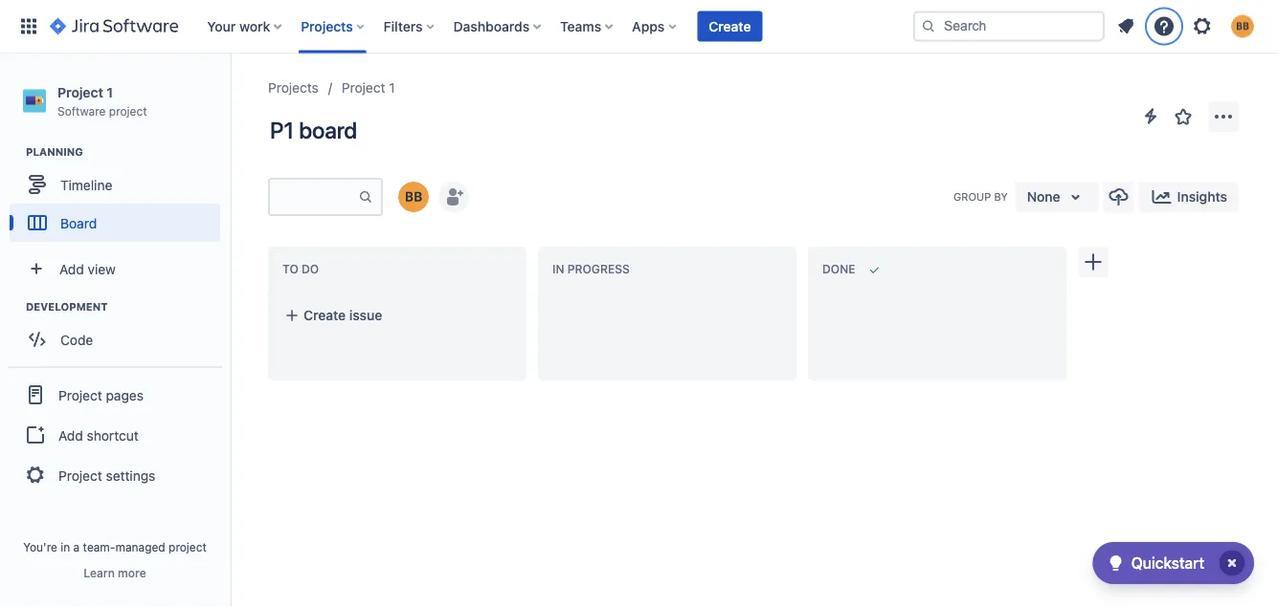 Task type: locate. For each thing, give the bounding box(es) containing it.
project inside the project 1 software project
[[57, 84, 103, 100]]

projects up projects link
[[301, 18, 353, 34]]

projects button
[[295, 11, 372, 42]]

add left view
[[59, 261, 84, 277]]

apps button
[[626, 11, 684, 42]]

you're in a team-managed project
[[23, 541, 207, 554]]

1 vertical spatial project
[[169, 541, 207, 554]]

add shortcut
[[58, 428, 139, 444]]

projects for projects popup button
[[301, 18, 353, 34]]

add
[[59, 261, 84, 277], [58, 428, 83, 444]]

Search this board text field
[[270, 180, 358, 214]]

import image
[[1107, 186, 1130, 209]]

banner
[[0, 0, 1277, 54]]

1 vertical spatial projects
[[268, 80, 319, 96]]

create inside button
[[303, 308, 346, 324]]

project
[[109, 104, 147, 118], [169, 541, 207, 554]]

project for project 1 software project
[[57, 84, 103, 100]]

in
[[552, 263, 564, 276]]

jira software image
[[50, 15, 178, 38], [50, 15, 178, 38]]

group
[[953, 191, 991, 203]]

search image
[[921, 19, 936, 34]]

appswitcher icon image
[[17, 15, 40, 38]]

create for create
[[709, 18, 751, 34]]

project up add shortcut
[[58, 388, 102, 403]]

add inside popup button
[[59, 261, 84, 277]]

create inside button
[[709, 18, 751, 34]]

project pages
[[58, 388, 144, 403]]

view
[[88, 261, 116, 277]]

development
[[26, 301, 108, 314]]

1
[[389, 80, 395, 96], [107, 84, 113, 100]]

settings image
[[1191, 15, 1214, 38]]

group by
[[953, 191, 1008, 203]]

add left shortcut
[[58, 428, 83, 444]]

create right apps dropdown button
[[709, 18, 751, 34]]

project right managed
[[169, 541, 207, 554]]

0 vertical spatial add
[[59, 261, 84, 277]]

group
[[8, 367, 222, 503]]

create left issue on the bottom of the page
[[303, 308, 346, 324]]

progress
[[567, 263, 630, 276]]

1 vertical spatial add
[[58, 428, 83, 444]]

1 down the filters
[[389, 80, 395, 96]]

1 horizontal spatial create
[[709, 18, 751, 34]]

add people image
[[442, 186, 465, 209]]

project pages link
[[8, 374, 222, 417]]

a
[[73, 541, 80, 554]]

filters button
[[378, 11, 442, 42]]

automations menu button icon image
[[1139, 105, 1162, 128]]

to
[[282, 263, 298, 276]]

dismiss quickstart image
[[1217, 549, 1247, 579]]

your work
[[207, 18, 270, 34]]

projects
[[301, 18, 353, 34], [268, 80, 319, 96]]

dashboards button
[[448, 11, 549, 42]]

add view
[[59, 261, 116, 277]]

1 up 'timeline' link
[[107, 84, 113, 100]]

done
[[822, 263, 855, 276]]

0 vertical spatial create
[[709, 18, 751, 34]]

projects inside popup button
[[301, 18, 353, 34]]

1 horizontal spatial 1
[[389, 80, 395, 96]]

code link
[[10, 321, 220, 359]]

shortcut
[[87, 428, 139, 444]]

project inside the project 1 software project
[[109, 104, 147, 118]]

in
[[61, 541, 70, 554]]

1 vertical spatial create
[[303, 308, 346, 324]]

development image
[[3, 296, 26, 319]]

planning image
[[3, 141, 26, 164]]

project down add shortcut
[[58, 468, 102, 484]]

learn
[[84, 567, 115, 580]]

your
[[207, 18, 236, 34]]

1 for project 1 software project
[[107, 84, 113, 100]]

team-
[[83, 541, 115, 554]]

sidebar navigation image
[[209, 77, 251, 115]]

project for project pages
[[58, 388, 102, 403]]

more image
[[1212, 105, 1235, 128]]

1 inside the project 1 software project
[[107, 84, 113, 100]]

projects up p1
[[268, 80, 319, 96]]

0 horizontal spatial 1
[[107, 84, 113, 100]]

add inside button
[[58, 428, 83, 444]]

more
[[118, 567, 146, 580]]

project up board
[[342, 80, 385, 96]]

project right software
[[109, 104, 147, 118]]

board
[[60, 215, 97, 231]]

project inside 'link'
[[58, 388, 102, 403]]

0 vertical spatial project
[[109, 104, 147, 118]]

0 vertical spatial projects
[[301, 18, 353, 34]]

quickstart button
[[1093, 543, 1254, 585]]

create button
[[697, 11, 762, 42]]

board link
[[10, 204, 220, 242]]

do
[[302, 263, 319, 276]]

add shortcut button
[[8, 417, 222, 455]]

project
[[342, 80, 385, 96], [57, 84, 103, 100], [58, 388, 102, 403], [58, 468, 102, 484]]

teams
[[560, 18, 601, 34]]

0 horizontal spatial project
[[109, 104, 147, 118]]

create
[[709, 18, 751, 34], [303, 308, 346, 324]]

1 horizontal spatial project
[[169, 541, 207, 554]]

in progress
[[552, 263, 630, 276]]

project up software
[[57, 84, 103, 100]]

add for add view
[[59, 261, 84, 277]]

learn more button
[[84, 566, 146, 581]]

0 horizontal spatial create
[[303, 308, 346, 324]]

banner containing your work
[[0, 0, 1277, 54]]



Task type: vqa. For each thing, say whether or not it's contained in the screenshot.
Choose
no



Task type: describe. For each thing, give the bounding box(es) containing it.
planning
[[26, 146, 83, 159]]

you're
[[23, 541, 57, 554]]

development group
[[10, 300, 229, 365]]

insights button
[[1139, 182, 1239, 213]]

project settings link
[[8, 455, 222, 497]]

primary element
[[11, 0, 913, 53]]

projects for projects link
[[268, 80, 319, 96]]

managed
[[115, 541, 165, 554]]

notifications image
[[1114, 15, 1137, 38]]

insights
[[1177, 189, 1227, 205]]

none button
[[1015, 182, 1099, 213]]

timeline
[[60, 177, 112, 193]]

settings
[[106, 468, 155, 484]]

create issue button
[[273, 299, 522, 333]]

insights image
[[1150, 186, 1173, 209]]

work
[[239, 18, 270, 34]]

project for project settings
[[58, 468, 102, 484]]

projects link
[[268, 77, 319, 100]]

software
[[57, 104, 106, 118]]

add view button
[[11, 250, 218, 288]]

project 1 link
[[342, 77, 395, 100]]

1 for project 1
[[389, 80, 395, 96]]

add for add shortcut
[[58, 428, 83, 444]]

create issue
[[303, 308, 382, 324]]

learn more
[[84, 567, 146, 580]]

pages
[[106, 388, 144, 403]]

timeline link
[[10, 166, 220, 204]]

check image
[[1104, 552, 1127, 575]]

apps
[[632, 18, 665, 34]]

Search field
[[913, 11, 1105, 42]]

star p1 board image
[[1172, 105, 1195, 128]]

project for project 1
[[342, 80, 385, 96]]

filters
[[384, 18, 423, 34]]

none
[[1027, 189, 1060, 205]]

project settings
[[58, 468, 155, 484]]

your work button
[[201, 11, 289, 42]]

p1 board
[[270, 117, 357, 144]]

group containing project pages
[[8, 367, 222, 503]]

quickstart
[[1131, 555, 1204, 573]]

code
[[60, 332, 93, 348]]

create for create issue
[[303, 308, 346, 324]]

bob builder image
[[398, 182, 429, 213]]

create column image
[[1082, 251, 1105, 274]]

by
[[994, 191, 1008, 203]]

project 1
[[342, 80, 395, 96]]

planning group
[[10, 145, 229, 248]]

p1
[[270, 117, 294, 144]]

your profile and settings image
[[1231, 15, 1254, 38]]

teams button
[[554, 11, 620, 42]]

help image
[[1153, 15, 1176, 38]]

project 1 software project
[[57, 84, 147, 118]]

dashboards
[[453, 18, 530, 34]]

board
[[299, 117, 357, 144]]

issue
[[349, 308, 382, 324]]

to do
[[282, 263, 319, 276]]



